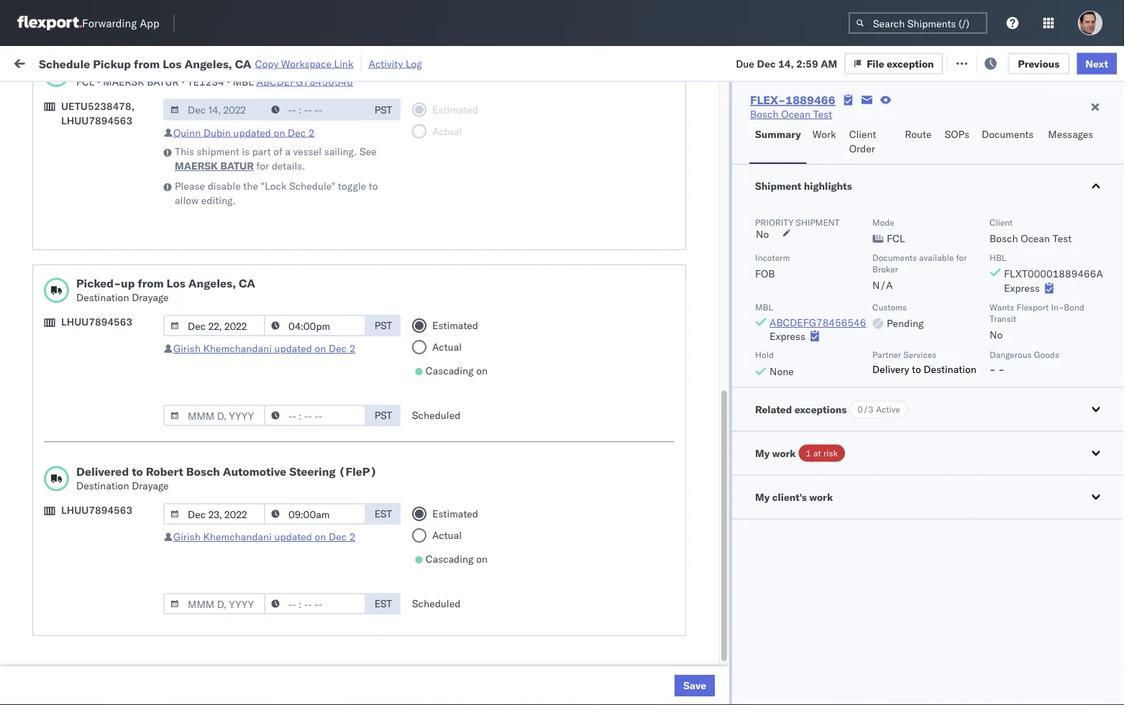 Task type: vqa. For each thing, say whether or not it's contained in the screenshot.
mbl
yes



Task type: locate. For each thing, give the bounding box(es) containing it.
appointment for schedule delivery appointment link associated with 1st schedule delivery appointment button from the top of the page
[[118, 175, 177, 188]]

0 vertical spatial 30,
[[317, 619, 332, 632]]

abcdefg78456546 button up snoozed
[[256, 75, 353, 88]]

4 appointment from the top
[[118, 492, 177, 504]]

0 vertical spatial -- : -- -- text field
[[264, 99, 366, 120]]

0 vertical spatial estimated
[[432, 319, 478, 332]]

confirm delivery button
[[33, 428, 109, 443]]

0 vertical spatial mbl
[[233, 75, 254, 88]]

7:00
[[232, 397, 253, 410]]

1846748 for upload customs clearance documents
[[825, 334, 869, 347]]

uetu5238478 down dangerous
[[963, 365, 1033, 378]]

girish khemchandani updated on dec 2 button down automotive
[[173, 531, 356, 543]]

schedule pickup from los angeles, ca copy workspace link
[[39, 56, 354, 71]]

work inside button
[[156, 56, 181, 68]]

5 schedule delivery appointment button from the top
[[33, 618, 177, 633]]

updated up is
[[233, 126, 271, 139]]

lhuu7894563, uetu5238478 up msdu7304509
[[886, 429, 1033, 441]]

2 up aug
[[308, 126, 315, 139]]

actual for picked-up from los angeles, ca
[[432, 341, 462, 354]]

schedule pickup from rotterdam, netherlands link down delivered
[[33, 515, 204, 544]]

lhuu7894563,
[[886, 365, 961, 378], [886, 397, 961, 410], [886, 429, 961, 441]]

mmm d, yyyy text field for 2nd -- : -- -- text field from the bottom
[[163, 504, 265, 525]]

ca inside confirm pickup from los angeles, ca
[[33, 404, 47, 417]]

1 schedule delivery appointment from the top
[[33, 175, 177, 188]]

work,
[[151, 89, 174, 100]]

numbers for container numbers
[[886, 123, 922, 134]]

1 vertical spatial schedule pickup from rotterdam, netherlands link
[[33, 642, 204, 671]]

updated for ca
[[274, 342, 312, 355]]

risk for 1 at risk
[[824, 448, 838, 459]]

2 horizontal spatial work
[[810, 491, 833, 504]]

schedule delivery appointment link for 2nd schedule delivery appointment button from the bottom of the page
[[33, 491, 177, 505]]

0 vertical spatial lhuu7894563,
[[886, 365, 961, 378]]

confirm inside "link"
[[33, 428, 70, 441]]

2 vertical spatial upload
[[33, 579, 66, 592]]

19,
[[321, 144, 337, 157]]

work up flex-1660288
[[813, 128, 836, 141]]

0 vertical spatial upload
[[33, 136, 66, 149]]

2 5, from the top
[[321, 208, 330, 220]]

shipment highlights button
[[732, 165, 1124, 208]]

log
[[406, 57, 422, 70]]

my down related
[[755, 447, 770, 460]]

los inside picked-up from los angeles, ca destination drayage
[[167, 276, 185, 291]]

3 schedule delivery appointment link from the top
[[33, 364, 177, 379]]

2 2:59 am edt, nov 5, 2022 from the top
[[232, 208, 358, 220]]

1 horizontal spatial numbers
[[1032, 118, 1068, 128]]

pickup for 2nd schedule pickup from los angeles, ca link from the bottom of the page
[[78, 453, 109, 465]]

numbers down 'container' on the top right of the page
[[886, 123, 922, 134]]

pm
[[256, 397, 272, 410], [262, 492, 278, 505], [262, 524, 278, 537], [262, 587, 278, 600], [256, 619, 272, 632], [256, 651, 272, 663]]

1 upload customs clearance documents link from the top
[[33, 136, 204, 164]]

consignee
[[694, 461, 742, 473]]

ceau7522281, for schedule delivery appointment link associated with 1st schedule delivery appointment button from the top of the page
[[886, 176, 960, 188]]

file exception
[[879, 56, 946, 68], [867, 57, 934, 70]]

1
[[806, 448, 811, 459]]

-- : -- -- text field
[[264, 315, 366, 337], [264, 405, 366, 427]]

1 lhuu7894563, uetu5238478 from the top
[[886, 365, 1033, 378]]

rotterdam, inside confirm pickup from rotterdam, netherlands
[[130, 674, 181, 687]]

5 2:59 am edt, nov 5, 2022 from the top
[[232, 302, 358, 315]]

numbers for mbl/mawb numbers
[[1032, 118, 1068, 128]]

upload for 2:00 am est, nov 9, 2022
[[33, 326, 66, 339]]

ca
[[235, 56, 251, 71], [33, 214, 47, 227], [33, 246, 47, 258], [239, 276, 255, 291], [33, 309, 47, 322], [33, 404, 47, 417], [33, 467, 47, 480], [33, 562, 47, 575]]

3 ceau7522281, from the top
[[886, 239, 960, 251]]

1 vertical spatial updated
[[274, 342, 312, 355]]

pickup inside confirm pickup from rotterdam, netherlands
[[72, 674, 103, 687]]

5 1846748 from the top
[[825, 334, 869, 347]]

9:00
[[232, 429, 253, 442]]

from for 1st schedule pickup from los angeles, ca link from the top of the page
[[112, 200, 133, 212]]

schedule pickup from los angeles, ca for 2nd schedule pickup from los angeles, ca link from the bottom of the page
[[33, 453, 194, 480]]

2 vertical spatial no
[[990, 329, 1003, 341]]

1 flex-1846748 from the top
[[794, 176, 869, 188]]

1 vertical spatial 11:30 pm est, jan 23, 2023
[[232, 524, 366, 537]]

2 khemchandani from the top
[[203, 531, 272, 543]]

• up blocked,
[[182, 75, 185, 88]]

1 test123456 from the top
[[980, 208, 1040, 220]]

risk right 778
[[297, 56, 314, 68]]

1 vertical spatial lhuu7894563,
[[886, 397, 961, 410]]

0 vertical spatial flex-2130387
[[794, 492, 869, 505]]

numbers left actions
[[1032, 118, 1068, 128]]

pickup for third schedule pickup from los angeles, ca link
[[78, 295, 109, 307]]

broker
[[873, 264, 898, 274]]

flexport. image
[[17, 16, 82, 30]]

1 ceau7522281, from the top
[[886, 176, 960, 188]]

for
[[137, 89, 149, 100], [256, 160, 269, 172], [956, 252, 967, 263]]

2 vertical spatial for
[[956, 252, 967, 263]]

mbl
[[233, 75, 254, 88], [755, 302, 773, 313]]

abcdefg78456546
[[256, 75, 353, 88], [770, 317, 866, 329], [980, 366, 1076, 378], [980, 429, 1076, 442]]

to down services on the right of page
[[912, 363, 921, 376]]

0 horizontal spatial shipment
[[197, 145, 239, 158]]

drayage down up at the left top of page
[[132, 291, 169, 304]]

hlxu6269489, for third schedule pickup from los angeles, ca link
[[963, 302, 1036, 315]]

delivery for 2nd schedule delivery appointment button from the bottom of the page
[[78, 492, 115, 504]]

scheduled for picked-up from los angeles, ca
[[412, 409, 461, 422]]

0 vertical spatial rotterdam,
[[136, 516, 187, 529]]

container numbers
[[886, 112, 925, 134]]

11:30 for schedule pickup from rotterdam, netherlands
[[232, 524, 260, 537]]

0 vertical spatial schedule pickup from rotterdam, netherlands link
[[33, 515, 204, 544]]

1 vertical spatial cascading on
[[426, 553, 488, 566]]

1 lhuu7894563 from the top
[[61, 114, 132, 127]]

destination down services on the right of page
[[924, 363, 977, 376]]

• up progress
[[227, 75, 230, 88]]

2:59 am edt, nov 5, 2022
[[232, 176, 358, 188], [232, 208, 358, 220], [232, 239, 358, 252], [232, 271, 358, 283], [232, 302, 358, 315]]

ceau7522281, hlxu6269489, hlxu8034992 for schedule delivery appointment link corresponding to 2nd schedule delivery appointment button from the top
[[886, 270, 1109, 283]]

1 vertical spatial confirm
[[33, 428, 70, 441]]

2022
[[340, 144, 365, 157], [333, 176, 358, 188], [333, 208, 358, 220], [333, 239, 358, 252], [333, 271, 358, 283], [333, 302, 358, 315], [332, 334, 357, 347], [338, 397, 363, 410], [339, 429, 364, 442]]

hlxu6269489,
[[963, 176, 1036, 188], [963, 207, 1036, 220], [963, 239, 1036, 251], [963, 270, 1036, 283], [963, 302, 1036, 315], [963, 334, 1036, 346]]

1846748 for schedule delivery appointment
[[825, 176, 869, 188]]

confirm for confirm pickup from rotterdam, netherlands
[[33, 674, 70, 687]]

ceau7522281, for schedule delivery appointment link corresponding to 2nd schedule delivery appointment button from the top
[[886, 270, 960, 283]]

action
[[1075, 56, 1107, 68]]

0 vertical spatial schedule pickup from rotterdam, netherlands button
[[33, 515, 204, 546]]

2 2130387 from the top
[[825, 524, 869, 537]]

mode right snooze
[[440, 118, 462, 128]]

1 vertical spatial client
[[990, 217, 1013, 228]]

hlxu6269489, for schedule delivery appointment link associated with 1st schedule delivery appointment button from the top of the page
[[963, 176, 1036, 188]]

1889466 up the 1 at risk
[[825, 429, 869, 442]]

2 vertical spatial 2
[[349, 531, 356, 543]]

shipment down highlights
[[796, 217, 840, 228]]

2 vertical spatial lhuu7894563,
[[886, 429, 961, 441]]

187 on track
[[330, 56, 389, 68]]

6 resize handle column header from the left
[[747, 112, 764, 706]]

schedule for 2nd schedule pickup from los angeles, ca link from the bottom of the page
[[33, 453, 76, 465]]

2 lhuu7894563, uetu5238478 from the top
[[886, 397, 1033, 410]]

mode button
[[433, 114, 512, 129]]

1 ceau7522281, hlxu6269489, hlxu8034992 from the top
[[886, 176, 1109, 188]]

1 girish from the top
[[173, 342, 201, 355]]

work right import
[[156, 56, 181, 68]]

girish khemchandani updated on dec 2 down automotive
[[173, 531, 356, 543]]

2 8:30 pm est, jan 30, 2023 from the top
[[232, 651, 360, 663]]

4 mmm d, yyyy text field from the top
[[163, 593, 265, 615]]

to right toggle
[[369, 180, 378, 192]]

mmm d, yyyy text field for 3rd -- : -- -- text field
[[163, 593, 265, 615]]

4 ocean fcl from the top
[[440, 366, 491, 378]]

at
[[285, 56, 294, 68], [814, 448, 821, 459]]

destination down delivered
[[76, 480, 129, 492]]

confirm inside confirm pickup from los angeles, ca
[[33, 390, 70, 402]]

3 karl from the top
[[751, 587, 769, 600]]

0 horizontal spatial batur
[[147, 75, 179, 88]]

pickup for confirm pickup from rotterdam, netherlands link
[[72, 674, 103, 687]]

1 horizontal spatial risk
[[824, 448, 838, 459]]

batur
[[147, 75, 179, 88], [220, 160, 254, 172]]

3 ocean fcl from the top
[[440, 334, 491, 347]]

MMM D, YYYY text field
[[163, 315, 265, 337], [163, 405, 265, 427], [163, 504, 265, 525], [163, 593, 265, 615]]

edt, for schedule delivery appointment link corresponding to 2nd schedule delivery appointment button from the top
[[275, 271, 297, 283]]

2 vertical spatial upload customs clearance documents link
[[33, 579, 204, 607]]

from for second schedule pickup from los angeles, ca link from the top of the page
[[112, 231, 133, 244]]

to left robert
[[132, 465, 143, 479]]

flex-2130387 button
[[771, 489, 872, 509], [771, 489, 872, 509], [771, 520, 872, 541], [771, 520, 872, 541]]

1 horizontal spatial my work
[[755, 447, 796, 460]]

0 vertical spatial confirm
[[33, 390, 70, 402]]

cascading for picked-up from los angeles, ca
[[426, 365, 474, 377]]

pickup inside confirm pickup from los angeles, ca
[[72, 390, 103, 402]]

0 horizontal spatial express
[[770, 330, 806, 342]]

schedule for second schedule pickup from los angeles, ca link from the top of the page
[[33, 231, 76, 244]]

from inside confirm pickup from los angeles, ca
[[106, 390, 127, 402]]

forwarding app
[[82, 16, 159, 30]]

1 vertical spatial est
[[375, 598, 392, 610]]

girish khemchandani updated on dec 2 button up 7:00
[[173, 342, 356, 355]]

resize handle column header
[[206, 112, 223, 706], [365, 112, 383, 706], [416, 112, 433, 706], [509, 112, 527, 706], [603, 112, 620, 706], [747, 112, 764, 706], [862, 112, 879, 706], [955, 112, 973, 706], [1088, 112, 1105, 706]]

1 2130387 from the top
[[825, 492, 869, 505]]

1 vertical spatial 2
[[349, 342, 356, 355]]

schedule pickup from rotterdam, netherlands button down delivered
[[33, 515, 204, 546]]

0 vertical spatial cascading
[[426, 365, 474, 377]]

0 vertical spatial client
[[849, 128, 876, 141]]

details.
[[272, 160, 305, 172]]

0 horizontal spatial risk
[[297, 56, 314, 68]]

track
[[366, 56, 389, 68]]

uetu5238478
[[963, 365, 1033, 378], [963, 397, 1033, 410], [963, 429, 1033, 441]]

edt, for 1st schedule pickup from los angeles, ca link from the top of the page
[[275, 208, 297, 220]]

vandelay
[[627, 556, 669, 568]]

2 girish khemchandani updated on dec 2 button from the top
[[173, 531, 356, 543]]

3 clearance from the top
[[111, 579, 158, 592]]

0 vertical spatial schedule pickup from rotterdam, netherlands
[[33, 516, 187, 543]]

angeles, inside confirm pickup from los angeles, ca
[[149, 390, 188, 402]]

3 upload customs clearance documents from the top
[[33, 579, 158, 606]]

container
[[886, 112, 925, 123]]

0 vertical spatial 2130387
[[825, 492, 869, 505]]

file exception button
[[857, 51, 956, 73], [857, 51, 956, 73], [845, 53, 943, 74], [845, 53, 943, 74]]

previous
[[1018, 57, 1060, 70]]

next
[[1086, 57, 1109, 70]]

edt, for second schedule pickup from los angeles, ca link from the top of the page
[[275, 239, 297, 252]]

hlxu6269489, for 1st schedule pickup from los angeles, ca link from the top of the page
[[963, 207, 1036, 220]]

no down transit
[[990, 329, 1003, 341]]

2 vertical spatial uetu5238478
[[963, 429, 1033, 441]]

0 vertical spatial no
[[337, 89, 349, 100]]

shipment inside this shipment is part of a vessel sailing. see maersk batur for details.
[[197, 145, 239, 158]]

-- : -- -- text field
[[264, 99, 366, 120], [264, 504, 366, 525], [264, 593, 366, 615]]

client inside button
[[849, 128, 876, 141]]

uetu5238478 up "maeu9736123" at the right
[[963, 429, 1033, 441]]

ceau7522281, for 1st schedule pickup from los angeles, ca link from the top of the page
[[886, 207, 960, 220]]

flex-2130387
[[794, 492, 869, 505], [794, 524, 869, 537]]

scheduled
[[412, 409, 461, 422], [412, 598, 461, 610]]

for for blocked,
[[137, 89, 149, 100]]

est,
[[275, 334, 297, 347], [274, 397, 296, 410], [275, 429, 297, 442], [275, 461, 297, 473], [280, 492, 302, 505], [280, 524, 302, 537], [280, 587, 302, 600], [274, 619, 296, 632], [274, 651, 296, 663]]

am
[[821, 57, 837, 70], [256, 144, 273, 157], [256, 176, 273, 188], [256, 208, 273, 220], [256, 239, 273, 252], [256, 271, 273, 283], [256, 302, 273, 315], [256, 334, 273, 347], [256, 429, 273, 442], [256, 461, 273, 473]]

girish left 2:00
[[173, 342, 201, 355]]

delivery left up at the left top of page
[[78, 270, 115, 283]]

abcdefg78456546 up "none"
[[770, 317, 866, 329]]

2023 for 5th schedule delivery appointment button from the top of the page schedule delivery appointment link
[[335, 619, 360, 632]]

updated
[[233, 126, 271, 139], [274, 342, 312, 355], [274, 531, 312, 543]]

0 vertical spatial abcdefg78456546 button
[[256, 75, 353, 88]]

confirm for confirm pickup from los angeles, ca
[[33, 390, 70, 402]]

no inside wants flexport in-bond transit no
[[990, 329, 1003, 341]]

account
[[701, 492, 739, 505], [701, 524, 739, 537], [701, 587, 739, 600], [701, 619, 739, 632], [701, 651, 739, 663], [701, 682, 739, 695]]

2 girish khemchandani updated on dec 2 from the top
[[173, 531, 356, 543]]

5 hlxu8034992 from the top
[[1039, 302, 1109, 315]]

my left client's
[[755, 491, 770, 504]]

2130387 down 1893174 on the bottom of the page
[[825, 492, 869, 505]]

at right 778
[[285, 56, 294, 68]]

delivery down partner
[[873, 363, 910, 376]]

flex-
[[750, 93, 786, 107], [794, 144, 825, 157], [794, 176, 825, 188], [794, 208, 825, 220], [794, 239, 825, 252], [794, 302, 825, 315], [794, 334, 825, 347], [794, 366, 825, 378], [794, 397, 825, 410], [794, 429, 825, 442], [794, 461, 825, 473], [794, 492, 825, 505], [794, 524, 825, 537]]

lhuu7894563 for picked-up from los angeles, ca
[[61, 316, 132, 328]]

abcdefg78456546 up "maeu9736123" at the right
[[980, 429, 1076, 442]]

2 estimated from the top
[[432, 508, 478, 520]]

3 account from the top
[[701, 587, 739, 600]]

1 horizontal spatial work
[[772, 447, 796, 460]]

delivery inside partner services delivery to destination
[[873, 363, 910, 376]]

dubin
[[204, 126, 231, 139]]

delivery inside confirm delivery "link"
[[72, 428, 109, 441]]

upload
[[33, 136, 66, 149], [33, 326, 66, 339], [33, 579, 66, 592]]

0 vertical spatial shipment
[[197, 145, 239, 158]]

schedule delivery appointment for third schedule delivery appointment button
[[33, 365, 177, 378]]

23, down steering
[[323, 524, 339, 537]]

pst
[[375, 103, 392, 116], [375, 319, 392, 332], [375, 409, 392, 422]]

documents
[[982, 128, 1034, 141], [33, 151, 85, 163], [873, 252, 917, 263], [33, 341, 85, 353], [33, 594, 85, 606]]

schedule pickup from los angeles, ca
[[33, 200, 194, 227], [33, 231, 194, 258], [33, 295, 194, 322], [33, 453, 194, 480], [33, 548, 194, 575]]

ca for 1st schedule pickup from los angeles, ca link from the top of the page
[[33, 214, 47, 227]]

2:59 am edt, nov 5, 2022 for second schedule pickup from los angeles, ca link from the top of the page
[[232, 239, 358, 252]]

23, down '13,'
[[323, 492, 339, 505]]

a
[[285, 145, 291, 158]]

1889466 up flex id button
[[786, 93, 836, 107]]

0 vertical spatial cascading on
[[426, 365, 488, 377]]

1 vertical spatial maersk
[[175, 160, 218, 172]]

1 horizontal spatial maersk
[[175, 160, 218, 172]]

express up flexport
[[1004, 282, 1040, 295]]

ca inside picked-up from los angeles, ca destination drayage
[[239, 276, 255, 291]]

from inside confirm pickup from rotterdam, netherlands
[[106, 674, 127, 687]]

1 vertical spatial girish
[[173, 531, 201, 543]]

client inside client bosch ocean test incoterm fob
[[990, 217, 1013, 228]]

girish khemchandani updated on dec 2
[[173, 342, 356, 355], [173, 531, 356, 543]]

delivery down workitem button
[[78, 175, 115, 188]]

destination down picked-
[[76, 291, 129, 304]]

1 horizontal spatial at
[[814, 448, 821, 459]]

ceau7522281, hlxu6269489, hlxu8034992 for schedule delivery appointment link associated with 1st schedule delivery appointment button from the top of the page
[[886, 176, 1109, 188]]

2 schedule delivery appointment button from the top
[[33, 269, 177, 285]]

schedule for 1st schedule pickup from los angeles, ca link from the top of the page
[[33, 200, 76, 212]]

activity log
[[369, 57, 422, 70]]

0 vertical spatial to
[[369, 180, 378, 192]]

on
[[352, 56, 363, 68], [274, 126, 285, 139], [315, 342, 326, 355], [476, 365, 488, 377], [315, 531, 326, 543], [476, 553, 488, 566]]

1 cascading from the top
[[426, 365, 474, 377]]

2 schedule pickup from rotterdam, netherlands button from the top
[[33, 642, 204, 672]]

2 down (flep)
[[349, 531, 356, 543]]

3 2:59 am edt, nov 5, 2022 from the top
[[232, 239, 358, 252]]

est for 2nd -- : -- -- text field from the bottom
[[375, 508, 392, 520]]

2 11:30 from the top
[[232, 524, 260, 537]]

client up order
[[849, 128, 876, 141]]

5 test123456 from the top
[[980, 334, 1040, 347]]

my work
[[14, 52, 78, 72], [755, 447, 796, 460]]

2 cascading on from the top
[[426, 553, 488, 566]]

confirm inside confirm pickup from rotterdam, netherlands
[[33, 674, 70, 687]]

1 11:30 from the top
[[232, 492, 260, 505]]

1 vertical spatial schedule pickup from rotterdam, netherlands button
[[33, 642, 204, 672]]

3 -- : -- -- text field from the top
[[264, 593, 366, 615]]

1 vertical spatial lhuu7894563, uetu5238478
[[886, 397, 1033, 410]]

2 vertical spatial clearance
[[111, 579, 158, 592]]

route button
[[899, 122, 939, 164]]

2 upload customs clearance documents button from the top
[[33, 326, 204, 356]]

delivery up confirm pickup from los angeles, ca
[[78, 365, 115, 378]]

girish khemchandani updated on dec 2 button for ca
[[173, 342, 356, 355]]

maersk up ready
[[103, 75, 144, 88]]

0 horizontal spatial work
[[156, 56, 181, 68]]

documents inside "button"
[[982, 128, 1034, 141]]

at right "1"
[[814, 448, 821, 459]]

2 vertical spatial -- : -- -- text field
[[264, 593, 366, 615]]

work up by:
[[41, 52, 78, 72]]

bosch inside bosch ocean test link
[[750, 108, 779, 120]]

1 vertical spatial drayage
[[132, 480, 169, 492]]

0 vertical spatial scheduled
[[412, 409, 461, 422]]

1 hlxu8034992 from the top
[[1039, 176, 1109, 188]]

drayage down robert
[[132, 480, 169, 492]]

0 vertical spatial est
[[375, 508, 392, 520]]

7 ocean fcl from the top
[[440, 524, 491, 537]]

nov
[[300, 176, 319, 188], [300, 208, 319, 220], [300, 239, 319, 252], [300, 271, 319, 283], [300, 302, 319, 315], [299, 334, 318, 347]]

0 vertical spatial clearance
[[111, 136, 158, 149]]

6 edt, from the top
[[275, 302, 297, 315]]

no down 'priority'
[[756, 228, 769, 241]]

for left the 'work,'
[[137, 89, 149, 100]]

my work up the filtered by:
[[14, 52, 78, 72]]

5 ceau7522281, from the top
[[886, 302, 960, 315]]

1 2:59 am edt, nov 5, 2022 from the top
[[232, 176, 358, 188]]

3 edt, from the top
[[275, 208, 297, 220]]

mmm d, yyyy text field for 1st -- : -- -- text box from the bottom of the page
[[163, 405, 265, 427]]

0 horizontal spatial to
[[132, 465, 143, 479]]

ceau7522281,
[[886, 176, 960, 188], [886, 207, 960, 220], [886, 239, 960, 251], [886, 270, 960, 283], [886, 302, 960, 315], [886, 334, 960, 346]]

0 vertical spatial destination
[[76, 291, 129, 304]]

1 horizontal spatial shipment
[[796, 217, 840, 228]]

dec up 7:00 pm est, dec 23, 2022
[[329, 342, 347, 355]]

2 account from the top
[[701, 524, 739, 537]]

1 vertical spatial abcdefg78456546 button
[[770, 317, 866, 329]]

lhuu7894563, for 9:00 am est, dec 24, 2022
[[886, 429, 961, 441]]

schedule pickup from los angeles, ca for second schedule pickup from los angeles, ca link from the top of the page
[[33, 231, 194, 258]]

delivery down delivered
[[78, 492, 115, 504]]

2 vertical spatial 11:30
[[232, 587, 260, 600]]

schedule pickup from rotterdam, netherlands link up confirm pickup from rotterdam, netherlands link
[[33, 642, 204, 671]]

schedule pickup from rotterdam, netherlands button
[[33, 515, 204, 546], [33, 642, 204, 672]]

0 horizontal spatial numbers
[[886, 123, 922, 134]]

1 horizontal spatial no
[[756, 228, 769, 241]]

4 schedule delivery appointment from the top
[[33, 492, 177, 504]]

upload customs clearance documents link
[[33, 136, 204, 164], [33, 326, 204, 354], [33, 579, 204, 607]]

1 vertical spatial shipment
[[796, 217, 840, 228]]

2130387 down my client's work
[[825, 524, 869, 537]]

express
[[1004, 282, 1040, 295], [770, 330, 806, 342]]

wants flexport in-bond transit no
[[990, 302, 1085, 341]]

risk for 778 at risk
[[297, 56, 314, 68]]

in
[[214, 89, 222, 100]]

girish down robert
[[173, 531, 201, 543]]

girish khemchandani updated on dec 2 button for steering
[[173, 531, 356, 543]]

express for mbl
[[770, 330, 806, 342]]

for inside documents available for broker n/a
[[956, 252, 967, 263]]

3 schedule delivery appointment from the top
[[33, 365, 177, 378]]

11:30 pm est, jan 23, 2023 for schedule pickup from rotterdam, netherlands
[[232, 524, 366, 537]]

delivery for third schedule delivery appointment button
[[78, 365, 115, 378]]

for right available
[[956, 252, 967, 263]]

pm for confirm pickup from los angeles, ca link
[[256, 397, 272, 410]]

0 vertical spatial girish
[[173, 342, 201, 355]]

to inside please disable the "lock schedule" toggle to allow editing.
[[369, 180, 378, 192]]

import work button
[[115, 46, 187, 78]]

pst for girish khemchandani updated on dec 2
[[375, 319, 392, 332]]

187
[[330, 56, 349, 68]]

4 schedule delivery appointment button from the top
[[33, 491, 177, 507]]

schedule pickup from rotterdam, netherlands down delivered
[[33, 516, 187, 543]]

link
[[334, 57, 354, 70]]

23,
[[320, 397, 335, 410], [323, 492, 339, 505], [323, 524, 339, 537]]

4 schedule pickup from los angeles, ca from the top
[[33, 453, 194, 480]]

clearance for 3:00 am edt, aug 19, 2022
[[111, 136, 158, 149]]

order
[[849, 142, 875, 155]]

lhuu7894563 down delivered
[[61, 504, 132, 517]]

1 actual from the top
[[432, 341, 462, 354]]

bosch ocean test
[[750, 108, 833, 120], [627, 176, 710, 188], [627, 208, 710, 220], [534, 239, 616, 252], [627, 239, 710, 252], [534, 271, 616, 283], [627, 271, 710, 283], [627, 302, 710, 315], [627, 334, 710, 347], [627, 366, 710, 378], [627, 397, 710, 410], [534, 429, 616, 442], [627, 429, 710, 442]]

upload customs clearance documents button down workitem button
[[33, 136, 204, 166]]

batur up the 'work,'
[[147, 75, 179, 88]]

no right :
[[337, 89, 349, 100]]

2
[[308, 126, 315, 139], [349, 342, 356, 355], [349, 531, 356, 543]]

1 girish khemchandani updated on dec 2 button from the top
[[173, 342, 356, 355]]

los inside confirm pickup from los angeles, ca
[[130, 390, 146, 402]]

1 vertical spatial at
[[814, 448, 821, 459]]

3 confirm from the top
[[33, 674, 70, 687]]

schedule delivery appointment for 1st schedule delivery appointment button from the top of the page
[[33, 175, 177, 188]]

1 vertical spatial 2130387
[[825, 524, 869, 537]]

schedule for 5th schedule delivery appointment button from the top of the page schedule delivery appointment link
[[33, 618, 76, 631]]

confirm pickup from los angeles, ca
[[33, 390, 188, 417]]

shipment for this
[[197, 145, 239, 158]]

pickup for second schedule pickup from rotterdam, netherlands link from the bottom of the page
[[78, 516, 109, 529]]

abcdefg78456546 button up "none"
[[770, 317, 866, 329]]

2:59
[[797, 57, 818, 70], [232, 176, 253, 188], [232, 208, 253, 220], [232, 239, 253, 252], [232, 271, 253, 283], [232, 302, 253, 315], [232, 461, 253, 473]]

dec left the 24,
[[299, 429, 318, 442]]

2 pst from the top
[[375, 319, 392, 332]]

rotterdam,
[[136, 516, 187, 529], [136, 643, 187, 655], [130, 674, 181, 687]]

est right 28,
[[375, 598, 392, 610]]

drayage inside picked-up from los angeles, ca destination drayage
[[132, 291, 169, 304]]

delivery up confirm pickup from rotterdam, netherlands
[[78, 618, 115, 631]]

23, up the 24,
[[320, 397, 335, 410]]

ceau7522281, for second schedule pickup from los angeles, ca link from the top of the page
[[886, 239, 960, 251]]

updated left 9,
[[274, 342, 312, 355]]

activity log button
[[369, 55, 422, 72]]

1 vertical spatial schedule pickup from rotterdam, netherlands
[[33, 643, 187, 670]]

2:00
[[232, 334, 253, 347]]

1 vertical spatial clearance
[[111, 326, 158, 339]]

disable
[[208, 180, 241, 192]]

1 vertical spatial estimated
[[432, 508, 478, 520]]

risk up flex-1893174
[[824, 448, 838, 459]]

1 schedule delivery appointment link from the top
[[33, 174, 177, 189]]

ca for third schedule pickup from los angeles, ca link
[[33, 309, 47, 322]]

lhuu7894563, up msdu7304509
[[886, 429, 961, 441]]

for down part
[[256, 160, 269, 172]]

4 schedule pickup from los angeles, ca link from the top
[[33, 452, 204, 481]]

4 2:59 am edt, nov 5, 2022 from the top
[[232, 271, 358, 283]]

2 vertical spatial pst
[[375, 409, 392, 422]]

1 vertical spatial to
[[912, 363, 921, 376]]

0 vertical spatial 8:30
[[232, 619, 253, 632]]

0 vertical spatial -- : -- -- text field
[[264, 315, 366, 337]]

angeles, for 2nd schedule pickup from los angeles, ca link from the bottom of the page
[[154, 453, 194, 465]]

1 hlxu6269489, from the top
[[963, 176, 1036, 188]]

1 -- : -- -- text field from the top
[[264, 99, 366, 120]]

lhuu7894563, uetu5238478 for 7:00 pm est, dec 23, 2022
[[886, 397, 1033, 410]]

my up filtered
[[14, 52, 37, 72]]

delivery for 5th schedule delivery appointment button from the top of the page
[[78, 618, 115, 631]]

2 uetu5238478 from the top
[[963, 397, 1033, 410]]

2 for steering
[[349, 531, 356, 543]]

quinn dubin updated on dec 2 button
[[173, 126, 315, 139]]

integration
[[627, 492, 677, 505], [627, 524, 677, 537], [627, 587, 677, 600], [627, 619, 677, 632], [627, 651, 677, 663], [627, 682, 677, 695]]

to inside partner services delivery to destination
[[912, 363, 921, 376]]

1 horizontal spatial client
[[990, 217, 1013, 228]]

schedule pickup from los angeles, ca for first schedule pickup from los angeles, ca link from the bottom
[[33, 548, 194, 575]]

1 vertical spatial upload customs clearance documents
[[33, 326, 158, 353]]

4 karl from the top
[[751, 619, 769, 632]]

1 11:30 pm est, jan 23, 2023 from the top
[[232, 492, 366, 505]]

1 cascading on from the top
[[426, 365, 488, 377]]

angeles, for third schedule pickup from los angeles, ca link
[[154, 295, 194, 307]]

upload for 3:00 am edt, aug 19, 2022
[[33, 136, 66, 149]]

pm for schedule delivery appointment link associated with 2nd schedule delivery appointment button from the bottom of the page
[[262, 492, 278, 505]]

0 horizontal spatial abcdefg78456546 button
[[256, 75, 353, 88]]

flex-2130387 down my client's work
[[794, 524, 869, 537]]

2 test123456 from the top
[[980, 239, 1040, 252]]

uetu5238478 down 'dangerous goods - -'
[[963, 397, 1033, 410]]

upload customs clearance documents button down up at the left top of page
[[33, 326, 204, 356]]

1 scheduled from the top
[[412, 409, 461, 422]]

1 integration test account - karl lagerfeld from the top
[[627, 492, 815, 505]]

work left "1"
[[772, 447, 796, 460]]

3:00 am edt, aug 19, 2022
[[232, 144, 365, 157]]

lhuu7894563, down partner services delivery to destination
[[886, 397, 961, 410]]

destination inside partner services delivery to destination
[[924, 363, 977, 376]]

mbl up progress
[[233, 75, 254, 88]]

1 vertical spatial my
[[755, 447, 770, 460]]

6 integration test account - karl lagerfeld from the top
[[627, 682, 815, 695]]

bosch inside the delivered to robert bosch automotive steering (flep) destination drayage
[[186, 465, 220, 479]]

1 vertical spatial netherlands
[[33, 657, 89, 670]]

1 horizontal spatial work
[[813, 128, 836, 141]]

1 horizontal spatial batur
[[220, 160, 254, 172]]

khemchandani down the delivered to robert bosch automotive steering (flep) destination drayage
[[203, 531, 272, 543]]

1 vertical spatial mode
[[873, 217, 895, 228]]

2 drayage from the top
[[132, 480, 169, 492]]

2 -- : -- -- text field from the top
[[264, 504, 366, 525]]

save
[[684, 680, 706, 692]]

bosch
[[750, 108, 779, 120], [627, 176, 656, 188], [627, 208, 656, 220], [990, 232, 1018, 245], [534, 239, 562, 252], [627, 239, 656, 252], [534, 271, 562, 283], [627, 271, 656, 283], [627, 302, 656, 315], [627, 334, 656, 347], [627, 366, 656, 378], [627, 397, 656, 410], [534, 429, 562, 442], [627, 429, 656, 442], [186, 465, 220, 479]]

1 vertical spatial 8:30
[[232, 651, 253, 663]]

actions
[[1070, 118, 1100, 128]]

updated up 11:30 pm est, jan 28, 2023
[[274, 531, 312, 543]]

est, for the confirm pickup from los angeles, ca button
[[274, 397, 296, 410]]

numbers inside container numbers
[[886, 123, 922, 134]]

1 horizontal spatial to
[[369, 180, 378, 192]]

3 schedule pickup from los angeles, ca from the top
[[33, 295, 194, 322]]

from inside picked-up from los angeles, ca destination drayage
[[138, 276, 164, 291]]

estimated for picked-up from los angeles, ca
[[432, 319, 478, 332]]

schedule pickup from rotterdam, netherlands button up confirm pickup from rotterdam, netherlands link
[[33, 642, 204, 672]]

maersk down this
[[175, 160, 218, 172]]

confirm delivery link
[[33, 428, 109, 442]]

khemchandani up 7:00
[[203, 342, 272, 355]]

mbl down fob
[[755, 302, 773, 313]]

1 appointment from the top
[[118, 175, 177, 188]]

shipment up 'maersk batur' link
[[197, 145, 239, 158]]

schedule for schedule delivery appointment link related to third schedule delivery appointment button
[[33, 365, 76, 378]]

0 vertical spatial 8:30 pm est, jan 30, 2023
[[232, 619, 360, 632]]

picked-
[[76, 276, 121, 291]]

0 vertical spatial khemchandani
[[203, 342, 272, 355]]

dec up '3:00 am edt, aug 19, 2022' on the top left of the page
[[288, 126, 306, 139]]

mode up the "broker"
[[873, 217, 895, 228]]

1 vertical spatial upload
[[33, 326, 66, 339]]

lhuu7894563, uetu5238478 down partner services delivery to destination
[[886, 397, 1033, 410]]

0 horizontal spatial mode
[[440, 118, 462, 128]]

0 vertical spatial 11:30
[[232, 492, 260, 505]]

flex-1846748 for schedule pickup from los angeles, ca
[[794, 208, 869, 220]]

lhuu7894563, uetu5238478 down services on the right of page
[[886, 365, 1033, 378]]

schedule delivery appointment link for 2nd schedule delivery appointment button from the top
[[33, 269, 177, 284]]

5 integration from the top
[[627, 651, 677, 663]]

1 upload customs clearance documents button from the top
[[33, 136, 204, 166]]

1 upload customs clearance documents from the top
[[33, 136, 158, 163]]

0 vertical spatial pst
[[375, 103, 392, 116]]

work right client's
[[810, 491, 833, 504]]

2 schedule pickup from los angeles, ca button from the top
[[33, 231, 204, 261]]

0 vertical spatial girish khemchandani updated on dec 2
[[173, 342, 356, 355]]

pickup for 1st schedule pickup from los angeles, ca link from the top of the page
[[78, 200, 109, 212]]

2 vertical spatial 23,
[[323, 524, 339, 537]]

2 vertical spatial confirm
[[33, 674, 70, 687]]

appointment
[[118, 175, 177, 188], [118, 270, 177, 283], [118, 365, 177, 378], [118, 492, 177, 504], [118, 618, 177, 631]]

2 right 9,
[[349, 342, 356, 355]]

work inside 'button'
[[810, 491, 833, 504]]

rotterdam, for confirm pickup from rotterdam, netherlands button
[[130, 674, 181, 687]]

lhuu7894563 down picked-
[[61, 316, 132, 328]]

jan for second schedule pickup from rotterdam, netherlands link from the bottom of the page
[[305, 524, 321, 537]]

express up hold
[[770, 330, 806, 342]]

est, for 5th schedule delivery appointment button from the top of the page
[[274, 619, 296, 632]]



Task type: describe. For each thing, give the bounding box(es) containing it.
1 karl from the top
[[751, 492, 769, 505]]

0 horizontal spatial mbl
[[233, 75, 254, 88]]

11 ocean fcl from the top
[[440, 651, 491, 663]]

summary
[[755, 128, 801, 141]]

1 ocean fcl from the top
[[440, 239, 491, 252]]

2 integration from the top
[[627, 524, 677, 537]]

uetu5238478, lhuu7894563
[[61, 100, 135, 127]]

1 integration from the top
[[627, 492, 677, 505]]

11:30 for schedule delivery appointment
[[232, 492, 260, 505]]

6 account from the top
[[701, 682, 739, 695]]

2:00 am est, nov 9, 2022
[[232, 334, 357, 347]]

1 • from the left
[[97, 75, 100, 88]]

1 horizontal spatial abcdefg78456546 button
[[770, 317, 866, 329]]

mmm d, yyyy text field for 1st -- : -- -- text box from the top of the page
[[163, 315, 265, 337]]

5 5, from the top
[[321, 302, 330, 315]]

schedule for second schedule pickup from rotterdam, netherlands link from the bottom of the page
[[33, 516, 76, 529]]

jan for schedule delivery appointment link associated with 2nd schedule delivery appointment button from the bottom of the page
[[305, 492, 321, 505]]

dec up 9:00 am est, dec 24, 2022
[[298, 397, 317, 410]]

express for hbl
[[1004, 282, 1040, 295]]

6 hlxu6269489, from the top
[[963, 334, 1036, 346]]

0 vertical spatial work
[[41, 52, 78, 72]]

1889466 up 0/3
[[825, 366, 869, 378]]

23, for los
[[320, 397, 335, 410]]

2 flex-2130387 from the top
[[794, 524, 869, 537]]

0 horizontal spatial my work
[[14, 52, 78, 72]]

next button
[[1077, 53, 1117, 74]]

ca for first schedule pickup from los angeles, ca link from the bottom
[[33, 562, 47, 575]]

1 -- : -- -- text field from the top
[[264, 315, 366, 337]]

progress
[[224, 89, 260, 100]]

4 5, from the top
[[321, 271, 330, 283]]

schedule delivery appointment for 2nd schedule delivery appointment button from the top
[[33, 270, 177, 283]]

2 8:30 from the top
[[232, 651, 253, 663]]

girish khemchandani updated on dec 2 for ca
[[173, 342, 356, 355]]

2:59 am est, jan 13, 2023
[[232, 461, 361, 473]]

pending
[[887, 317, 924, 330]]

3 integration test account - karl lagerfeld from the top
[[627, 587, 815, 600]]

10 ocean fcl from the top
[[440, 619, 491, 632]]

3 test123456 from the top
[[980, 271, 1040, 283]]

2 hlxu8034992 from the top
[[1039, 207, 1109, 220]]

confirm pickup from rotterdam, netherlands link
[[33, 674, 204, 702]]

3 schedule pickup from los angeles, ca button from the top
[[33, 294, 204, 324]]

from for third schedule pickup from los angeles, ca link
[[112, 295, 133, 307]]

0/3
[[858, 404, 874, 415]]

5 ocean fcl from the top
[[440, 429, 491, 442]]

6 ocean fcl from the top
[[440, 492, 491, 505]]

1 vertical spatial mbl
[[755, 302, 773, 313]]

to inside the delivered to robert bosch automotive steering (flep) destination drayage
[[132, 465, 143, 479]]

import
[[121, 56, 154, 68]]

ready
[[109, 89, 135, 100]]

5 schedule pickup from los angeles, ca button from the top
[[33, 547, 204, 577]]

confirm for confirm delivery
[[33, 428, 70, 441]]

3 schedule delivery appointment button from the top
[[33, 364, 177, 380]]

automotive
[[223, 465, 286, 479]]

pickup for first schedule pickup from rotterdam, netherlands link from the bottom
[[78, 643, 109, 655]]

6 integration from the top
[[627, 682, 677, 695]]

schedule delivery appointment for 5th schedule delivery appointment button from the top of the page
[[33, 618, 177, 631]]

3 pst from the top
[[375, 409, 392, 422]]

updated for steering
[[274, 531, 312, 543]]

incoterm
[[755, 252, 790, 263]]

0 vertical spatial maersk
[[103, 75, 144, 88]]

is
[[242, 145, 250, 158]]

delivered to robert bosch automotive steering (flep) destination drayage
[[76, 465, 377, 492]]

schedule delivery appointment link for third schedule delivery appointment button
[[33, 364, 177, 379]]

6 karl from the top
[[751, 682, 769, 695]]

girish khemchandani updated on dec 2 for steering
[[173, 531, 356, 543]]

2 schedule pickup from los angeles, ca link from the top
[[33, 231, 204, 259]]

6 ceau7522281, from the top
[[886, 334, 960, 346]]

cascading for delivered to robert bosch automotive steering (flep)
[[426, 553, 474, 566]]

steering
[[289, 465, 336, 479]]

snoozed : no
[[298, 89, 349, 100]]

Search Work text field
[[641, 51, 798, 73]]

3 hlxu8034992 from the top
[[1039, 239, 1109, 251]]

angeles, inside picked-up from los angeles, ca destination drayage
[[188, 276, 236, 291]]

n/a
[[873, 279, 893, 292]]

partner services delivery to destination
[[873, 350, 977, 376]]

3 upload customs clearance documents link from the top
[[33, 579, 204, 607]]

msdu7304509
[[886, 460, 959, 473]]

services
[[904, 350, 937, 360]]

flex-1846748 for upload customs clearance documents
[[794, 334, 869, 347]]

angeles, for confirm pickup from los angeles, ca link
[[149, 390, 188, 402]]

appointment for 5th schedule delivery appointment button from the top of the page schedule delivery appointment link
[[118, 618, 177, 631]]

khemchandani for automotive
[[203, 531, 272, 543]]

shipment
[[755, 180, 802, 192]]

1 8:30 from the top
[[232, 619, 253, 632]]

cascading on for delivered to robert bosch automotive steering (flep)
[[426, 553, 488, 566]]

7 resize handle column header from the left
[[862, 112, 879, 706]]

confirm pickup from los angeles, ca link
[[33, 389, 204, 418]]

client for order
[[849, 128, 876, 141]]

app
[[140, 16, 159, 30]]

work inside button
[[813, 128, 836, 141]]

3 integration from the top
[[627, 587, 677, 600]]

fcl • maersk batur • te1234 • mbl abcdefg78456546
[[76, 75, 353, 88]]

at for 778
[[285, 56, 294, 68]]

lhuu7894563 inside uetu5238478, lhuu7894563
[[61, 114, 132, 127]]

5 account from the top
[[701, 651, 739, 663]]

ca for 2nd schedule pickup from los angeles, ca link from the bottom of the page
[[33, 467, 47, 480]]

for for n/a
[[956, 252, 967, 263]]

abcdefg78456546 down dangerous
[[980, 366, 1076, 378]]

sailing.
[[324, 145, 357, 158]]

destination inside the delivered to robert bosch automotive steering (flep) destination drayage
[[76, 480, 129, 492]]

lhuu7894563 for delivered to robert bosch automotive steering (flep)
[[61, 504, 132, 517]]

upload customs clearance documents button for 3:00 am edt, aug 19, 2022
[[33, 136, 204, 166]]

deadline button
[[224, 114, 368, 129]]

abcdefg78456546 up snoozed
[[256, 75, 353, 88]]

client for bosch
[[990, 217, 1013, 228]]

client's
[[772, 491, 807, 504]]

3 upload from the top
[[33, 579, 66, 592]]

2 30, from the top
[[317, 651, 332, 663]]

(0)
[[233, 56, 252, 68]]

snooze
[[390, 118, 418, 128]]

mode inside button
[[440, 118, 462, 128]]

lhuu7894563, uetu5238478 for 9:00 am est, dec 24, 2022
[[886, 429, 1033, 441]]

dangerous goods - -
[[990, 350, 1060, 376]]

schedule for first schedule pickup from rotterdam, netherlands link from the bottom
[[33, 643, 76, 655]]

schedule delivery appointment link for 5th schedule delivery appointment button from the top of the page
[[33, 618, 177, 632]]

0 horizontal spatial no
[[337, 89, 349, 100]]

9 resize handle column header from the left
[[1088, 112, 1105, 706]]

client order
[[849, 128, 876, 155]]

exceptions
[[795, 403, 847, 416]]

hlxu6269489, for second schedule pickup from los angeles, ca link from the top of the page
[[963, 239, 1036, 251]]

1 vertical spatial 23,
[[323, 492, 339, 505]]

0 vertical spatial my
[[14, 52, 37, 72]]

1 schedule pickup from los angeles, ca button from the top
[[33, 199, 204, 229]]

ceau7522281, hlxu6269489, hlxu8034992 for second schedule pickup from los angeles, ca link from the top of the page
[[886, 239, 1109, 251]]

23, for rotterdam,
[[323, 524, 339, 537]]

0 vertical spatial updated
[[233, 126, 271, 139]]

status
[[78, 89, 103, 100]]

3 11:30 from the top
[[232, 587, 260, 600]]

0 vertical spatial 2
[[308, 126, 315, 139]]

1 schedule pickup from los angeles, ca link from the top
[[33, 199, 204, 228]]

est, for the confirm delivery button
[[275, 429, 297, 442]]

4 hlxu8034992 from the top
[[1039, 270, 1109, 283]]

pst for quinn dubin updated on dec 2
[[375, 103, 392, 116]]

confirm pickup from rotterdam, netherlands button
[[33, 674, 204, 704]]

confirm pickup from rotterdam, netherlands
[[33, 674, 181, 701]]

2 schedule pickup from rotterdam, netherlands link from the top
[[33, 642, 204, 671]]

1 30, from the top
[[317, 619, 332, 632]]

priority
[[755, 217, 794, 228]]

maersk inside this shipment is part of a vessel sailing. see maersk batur for details.
[[175, 160, 218, 172]]

upload customs clearance documents button for 2:00 am est, nov 9, 2022
[[33, 326, 204, 356]]

1660288
[[825, 144, 869, 157]]

1 resize handle column header from the left
[[206, 112, 223, 706]]

appointment for schedule delivery appointment link related to third schedule delivery appointment button
[[118, 365, 177, 378]]

24,
[[320, 429, 336, 442]]

from for confirm pickup from los angeles, ca link
[[106, 390, 127, 402]]

0 vertical spatial batur
[[147, 75, 179, 88]]

documents inside documents available for broker n/a
[[873, 252, 917, 263]]

transit
[[990, 313, 1017, 324]]

2 lagerfeld from the top
[[772, 524, 815, 537]]

9 ocean fcl from the top
[[440, 587, 491, 600]]

2 resize handle column header from the left
[[365, 112, 383, 706]]

schedule pickup from rotterdam, netherlands for second schedule pickup from rotterdam, netherlands link from the bottom of the page
[[33, 516, 187, 543]]

west
[[671, 556, 694, 568]]

my inside 'button'
[[755, 491, 770, 504]]

1 vertical spatial my work
[[755, 447, 796, 460]]

:
[[331, 89, 334, 100]]

destination inside picked-up from los angeles, ca destination drayage
[[76, 291, 129, 304]]

2 integration test account - karl lagerfeld from the top
[[627, 524, 815, 537]]

workitem button
[[9, 114, 209, 129]]

7:00 pm est, dec 23, 2022
[[232, 397, 363, 410]]

bosch inside client bosch ocean test incoterm fob
[[990, 232, 1018, 245]]

1 lagerfeld from the top
[[772, 492, 815, 505]]

schedule delivery appointment for 2nd schedule delivery appointment button from the bottom of the page
[[33, 492, 177, 504]]

schedule for schedule delivery appointment link corresponding to 2nd schedule delivery appointment button from the top
[[33, 270, 76, 283]]

3 1846748 from the top
[[825, 239, 869, 252]]

4 schedule pickup from los angeles, ca button from the top
[[33, 452, 204, 482]]

1 account from the top
[[701, 492, 739, 505]]

active
[[876, 404, 900, 415]]

4 account from the top
[[701, 619, 739, 632]]

te1234
[[188, 75, 224, 88]]

maeu9736123
[[980, 461, 1053, 473]]

6 lagerfeld from the top
[[772, 682, 815, 695]]

upload customs clearance documents link for 2:00 am est, nov 9, 2022
[[33, 326, 204, 354]]

est, for 2nd schedule delivery appointment button from the bottom of the page
[[280, 492, 302, 505]]

3 5, from the top
[[321, 239, 330, 252]]

2 netherlands from the top
[[33, 657, 89, 670]]

2:59 am edt, nov 5, 2022 for schedule delivery appointment link corresponding to 2nd schedule delivery appointment button from the top
[[232, 271, 358, 283]]

2:59 am edt, nov 5, 2022 for 1st schedule pickup from los angeles, ca link from the top of the page
[[232, 208, 358, 220]]

by:
[[52, 88, 66, 101]]

1893174
[[825, 461, 869, 473]]

rotterdam, for first schedule pickup from rotterdam, netherlands "button" from the bottom of the page
[[136, 643, 187, 655]]

for inside this shipment is part of a vessel sailing. see maersk batur for details.
[[256, 160, 269, 172]]

mbl/mawb
[[980, 118, 1030, 128]]

shipment highlights
[[755, 180, 852, 192]]

Search Shipments (/) text field
[[849, 12, 988, 34]]

please
[[175, 180, 205, 192]]

test123456 for second schedule pickup from los angeles, ca link from the top of the page
[[980, 239, 1040, 252]]

allow
[[175, 194, 199, 207]]

nov for second schedule pickup from los angeles, ca link from the top of the page
[[300, 239, 319, 252]]

schedule for schedule delivery appointment link associated with 2nd schedule delivery appointment button from the bottom of the page
[[33, 492, 76, 504]]

vessel
[[293, 145, 322, 158]]

drayage inside the delivered to robert bosch automotive steering (flep) destination drayage
[[132, 480, 169, 492]]

1 vertical spatial work
[[772, 447, 796, 460]]

jan for 5th schedule delivery appointment button from the top of the page schedule delivery appointment link
[[298, 619, 314, 632]]

workspace
[[281, 57, 332, 70]]

girish for los
[[173, 342, 201, 355]]

bookings
[[627, 461, 669, 473]]

2 karl from the top
[[751, 524, 769, 537]]

client order button
[[844, 122, 899, 164]]

est, for 2nd schedule pickup from rotterdam, netherlands "button" from the bottom
[[280, 524, 302, 537]]

appointment for schedule delivery appointment link associated with 2nd schedule delivery appointment button from the bottom of the page
[[118, 492, 177, 504]]

schedule for first schedule pickup from los angeles, ca link from the bottom
[[33, 548, 76, 560]]

4 integration from the top
[[627, 619, 677, 632]]

5 karl from the top
[[751, 651, 769, 663]]

1 at risk
[[806, 448, 838, 459]]

nov for third schedule pickup from los angeles, ca link
[[300, 302, 319, 315]]

6 hlxu8034992 from the top
[[1039, 334, 1109, 346]]

sops
[[945, 128, 970, 141]]

test123456 for third schedule pickup from los angeles, ca link
[[980, 302, 1040, 315]]

MMM D, YYYY text field
[[163, 99, 265, 120]]

my client's work button
[[732, 476, 1124, 519]]

9:00 am est, dec 24, 2022
[[232, 429, 364, 442]]

13,
[[318, 461, 333, 473]]

flex-1660288
[[794, 144, 869, 157]]

netherlands inside confirm pickup from rotterdam, netherlands
[[33, 689, 89, 701]]

lhuu7894563, for 7:00 pm est, dec 23, 2022
[[886, 397, 961, 410]]

ceau7522281, for third schedule pickup from los angeles, ca link
[[886, 302, 960, 315]]

1 edt, from the top
[[275, 144, 297, 157]]

delivery for 2nd schedule delivery appointment button from the top
[[78, 270, 115, 283]]

8 ocean fcl from the top
[[440, 556, 491, 568]]

1 horizontal spatial mode
[[873, 217, 895, 228]]

5 lagerfeld from the top
[[772, 651, 815, 663]]

schedule for third schedule pickup from los angeles, ca link
[[33, 295, 76, 307]]

2 • from the left
[[182, 75, 185, 88]]

4 lagerfeld from the top
[[772, 619, 815, 632]]

aug
[[300, 144, 319, 157]]

copy workspace link button
[[255, 57, 354, 70]]

2:59 am edt, nov 5, 2022 for schedule delivery appointment link associated with 1st schedule delivery appointment button from the top of the page
[[232, 176, 358, 188]]

1 uetu5238478 from the top
[[963, 365, 1033, 378]]

5 schedule pickup from los angeles, ca link from the top
[[33, 547, 204, 576]]

from for second schedule pickup from rotterdam, netherlands link from the bottom of the page
[[112, 516, 133, 529]]

8 resize handle column header from the left
[[955, 112, 973, 706]]

flex-1893174
[[794, 461, 869, 473]]

los for confirm pickup from los angeles, ca link
[[130, 390, 146, 402]]

container numbers button
[[879, 109, 958, 135]]

flex id button
[[764, 114, 865, 129]]

1 8:30 pm est, jan 30, 2023 from the top
[[232, 619, 360, 632]]

messages
[[1048, 128, 1094, 141]]

1 schedule pickup from rotterdam, netherlands button from the top
[[33, 515, 204, 546]]

maeu9408431
[[980, 524, 1053, 537]]

messages button
[[1043, 122, 1101, 164]]

9,
[[320, 334, 330, 347]]

3 • from the left
[[227, 75, 230, 88]]

uetu5238478,
[[61, 100, 135, 112]]

batur inside this shipment is part of a vessel sailing. see maersk batur for details.
[[220, 160, 254, 172]]

4 resize handle column header from the left
[[509, 112, 527, 706]]

3 schedule pickup from los angeles, ca link from the top
[[33, 294, 204, 323]]

due dec 14, 2:59 am
[[736, 57, 837, 70]]

dec up 28,
[[329, 531, 347, 543]]

previous button
[[1008, 53, 1070, 74]]

1 vertical spatial no
[[756, 228, 769, 241]]

robert
[[146, 465, 183, 479]]

ocean inside client bosch ocean test incoterm fob
[[1021, 232, 1050, 245]]

4 integration test account - karl lagerfeld from the top
[[627, 619, 815, 632]]

highlights
[[804, 180, 852, 192]]

delivery for the confirm delivery button
[[72, 428, 109, 441]]

1 flex-2130387 from the top
[[794, 492, 869, 505]]

ceau7522281, hlxu6269489, hlxu8034992 for 1st schedule pickup from los angeles, ca link from the top of the page
[[886, 207, 1109, 220]]

flxt00001889466a
[[1004, 268, 1103, 280]]

test inside client bosch ocean test incoterm fob
[[1053, 232, 1072, 245]]

1 schedule delivery appointment button from the top
[[33, 174, 177, 190]]

message (0)
[[193, 56, 252, 68]]

los for third schedule pickup from los angeles, ca link
[[136, 295, 152, 307]]

batch action
[[1044, 56, 1107, 68]]

pickup for confirm pickup from los angeles, ca link
[[72, 390, 103, 402]]

schedule pickup from rotterdam, netherlands for first schedule pickup from rotterdam, netherlands link from the bottom
[[33, 643, 187, 670]]

3 flex-1846748 from the top
[[794, 239, 869, 252]]

1889466 left active at the right
[[825, 397, 869, 410]]

1 netherlands from the top
[[33, 531, 89, 543]]

my client's work
[[755, 491, 833, 504]]

save button
[[675, 675, 715, 697]]

est for 3rd -- : -- -- text field
[[375, 598, 392, 610]]

11:30 pm est, jan 28, 2023
[[232, 587, 366, 600]]

picked-up from los angeles, ca destination drayage
[[76, 276, 255, 304]]

dec left 14,
[[757, 57, 776, 70]]

4 flex-1846748 from the top
[[794, 302, 869, 315]]



